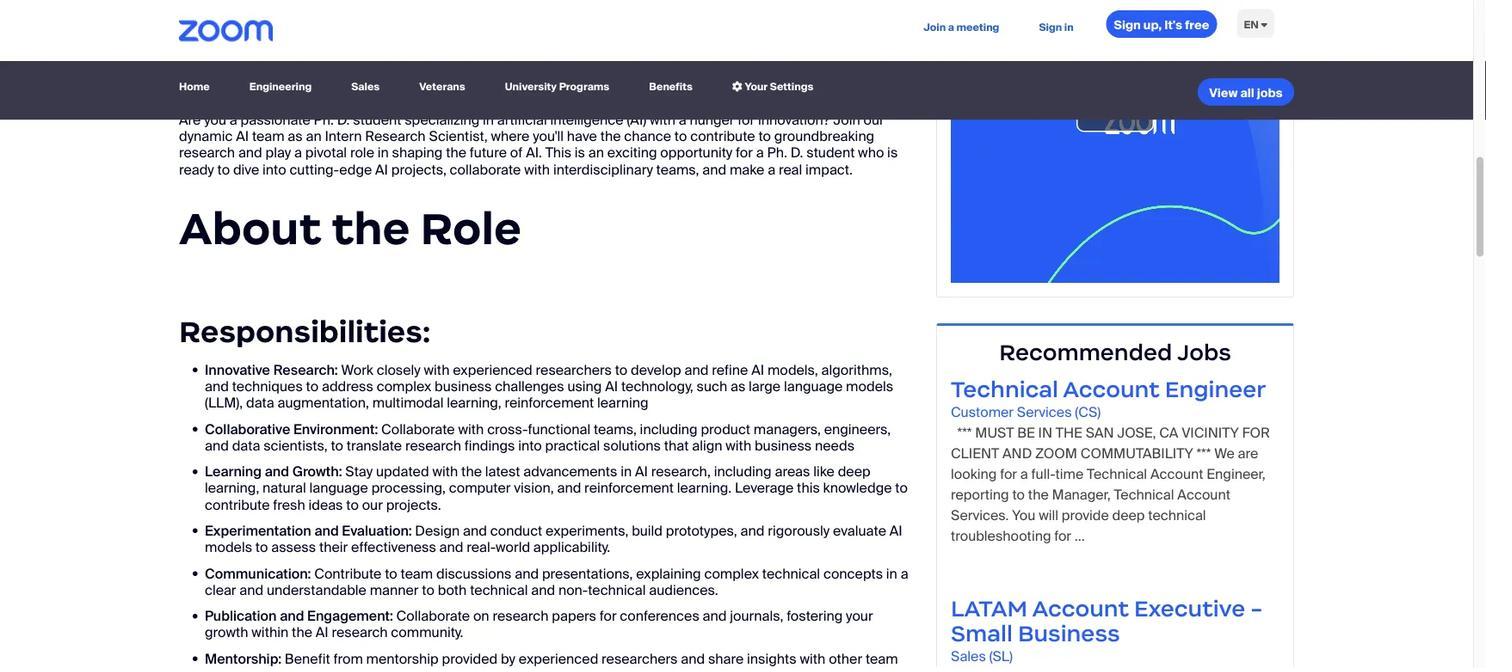 Task type: describe. For each thing, give the bounding box(es) containing it.
dynamic
[[179, 127, 233, 145]]

to down effectiveness
[[385, 565, 397, 583]]

as inside the work closely with experienced researchers to develop and refine ai models, algorithms, and techniques to address complex business challenges using ai technology, such as large language models (llm), data augmentation, multimodal learning, reinforcement learning
[[731, 378, 746, 396]]

deep inside the stay updated with the latest advancements in ai research, including areas like deep learning, natural language processing, computer vision, and reinforcement learning. leverage this knowledge to contribute fresh ideas to our projects.
[[838, 463, 871, 481]]

with inside the work closely with experienced researchers to develop and refine ai models, algorithms, and techniques to address complex business challenges using ai technology, such as large language models (llm), data augmentation, multimodal learning, reinforcement learning
[[424, 361, 450, 379]]

work
[[341, 361, 373, 379]]

and down ideas
[[314, 522, 339, 540]]

hunger
[[690, 111, 735, 129]]

university programs link
[[498, 72, 616, 102]]

view for view favorites
[[474, 59, 523, 77]]

sign up, it's free link
[[1106, 10, 1217, 38]]

you'll
[[533, 127, 564, 145]]

needs
[[815, 437, 855, 455]]

to inside design and conduct experiments, build prototypes, and rigorously evaluate ai models to assess their effectiveness and real-world applicability.
[[255, 539, 268, 557]]

experiments,
[[546, 522, 629, 540]]

jobs
[[1257, 85, 1283, 101]]

and left "make"
[[702, 160, 726, 178]]

sign in
[[1039, 20, 1074, 34]]

and
[[1003, 445, 1032, 463]]

impact.
[[806, 160, 853, 178]]

to up "make"
[[759, 127, 771, 145]]

with right of
[[524, 160, 550, 178]]

engineer,
[[1207, 465, 1266, 484]]

ready
[[179, 160, 214, 178]]

for right opportunity
[[736, 144, 753, 162]]

the inside technical account engineer customer services (cs) *** must be in the san jose, ca vicinity for client and zoom commutability ***  we are looking for a full-time technical account engineer, reporting to the manager, technical account services. you will provide deep technical troubleshooting for ...
[[1028, 486, 1049, 504]]

community.
[[391, 624, 463, 642]]

into inside collaborate with cross-functional teams, including product managers, engineers, and data scientists, to translate research findings into practical solutions that align with business needs
[[518, 437, 542, 455]]

account down recommended jobs
[[1063, 376, 1160, 404]]

collaborative
[[205, 420, 290, 438]]

manager,
[[1052, 486, 1111, 504]]

-
[[1251, 595, 1263, 623]]

ca
[[1160, 424, 1178, 442]]

research up from
[[332, 624, 388, 642]]

stay
[[345, 463, 373, 481]]

for right hunger
[[738, 111, 755, 129]]

0 vertical spatial sales
[[351, 80, 380, 93]]

0 horizontal spatial student
[[353, 111, 401, 129]]

view favorites
[[469, 59, 634, 77]]

1 horizontal spatial an
[[588, 144, 604, 162]]

1 horizontal spatial d.
[[791, 144, 803, 162]]

journals,
[[730, 607, 783, 626]]

world
[[496, 539, 530, 557]]

and down scientists,
[[265, 463, 289, 481]]

business inside collaborate with cross-functional teams, including product managers, engineers, and data scientists, to translate research findings into practical solutions that align with business needs
[[755, 437, 812, 455]]

1 horizontal spatial ph.
[[767, 144, 787, 162]]

your settings link
[[725, 72, 821, 102]]

learning
[[205, 463, 262, 481]]

researchers inside the work closely with experienced researchers to develop and refine ai models, algorithms, and techniques to address complex business challenges using ai technology, such as large language models (llm), data augmentation, multimodal learning, reinforcement learning
[[536, 361, 612, 379]]

natural
[[263, 479, 306, 498]]

in
[[1038, 424, 1053, 442]]

opportunity
[[660, 144, 733, 162]]

contribute
[[314, 565, 382, 583]]

in inside the stay updated with the latest advancements in ai research, including areas like deep learning, natural language processing, computer vision, and reinforcement learning. leverage this knowledge to contribute fresh ideas to our projects.
[[621, 463, 632, 481]]

vicinity
[[1182, 424, 1239, 442]]

0 horizontal spatial ph.
[[314, 111, 334, 129]]

and left play
[[238, 144, 262, 162]]

models,
[[768, 361, 818, 379]]

where
[[491, 127, 530, 145]]

and left non-
[[531, 581, 555, 599]]

experienced inside the work closely with experienced researchers to develop and refine ai models, algorithms, and techniques to address complex business challenges using ai technology, such as large language models (llm), data augmentation, multimodal learning, reinforcement learning
[[453, 361, 533, 379]]

data inside collaborate with cross-functional teams, including product managers, engineers, and data scientists, to translate research findings into practical solutions that align with business needs
[[232, 437, 260, 455]]

environment:
[[293, 420, 378, 438]]

you inside are you a passionate ph. d. student specializing in artificial intelligence (ai) with a hunger for innovation? join our dynamic ai team as an intern research scientist, where you'll have the chance to contribute to groundbreaking research and play a pivotal role in shaping the future of ai. this is an exciting opportunity for a ph. d. student who is ready to dive into cutting-edge ai projects, collaborate with interdisciplinary teams, and make a real impact.
[[204, 111, 226, 129]]

in inside 'link'
[[1064, 20, 1074, 34]]

challenges
[[495, 378, 564, 396]]

reinforcement inside the stay updated with the latest advancements in ai research, including areas like deep learning, natural language processing, computer vision, and reinforcement learning. leverage this knowledge to contribute fresh ideas to our projects.
[[584, 479, 674, 498]]

1 horizontal spatial join
[[924, 20, 946, 34]]

team inside benefit from mentorship provided by experienced researchers and share insights with other team members as you collectively drive innovation.
[[866, 650, 898, 668]]

intelligence
[[550, 111, 624, 129]]

account down ca
[[1151, 465, 1204, 484]]

models inside design and conduct experiments, build prototypes, and rigorously evaluate ai models to assess their effectiveness and real-world applicability.
[[205, 539, 252, 557]]

join inside are you a passionate ph. d. student specializing in artificial intelligence (ai) with a hunger for innovation? join our dynamic ai team as an intern research scientist, where you'll have the chance to contribute to groundbreaking research and play a pivotal role in shaping the future of ai. this is an exciting opportunity for a ph. d. student who is ready to dive into cutting-edge ai projects, collaborate with interdisciplinary teams, and make a real impact.
[[833, 111, 860, 129]]

to right the knowledge
[[895, 479, 908, 498]]

drive
[[386, 667, 417, 669]]

sales inside 'latam account executive - small business sales (sl)'
[[951, 648, 986, 666]]

learning
[[597, 394, 648, 412]]

advancements
[[524, 463, 617, 481]]

0 vertical spatial technical
[[951, 376, 1058, 404]]

ai right refine
[[751, 361, 764, 379]]

explaining
[[636, 565, 701, 583]]

to left both
[[422, 581, 434, 599]]

collectively
[[313, 667, 383, 669]]

benefit from mentorship provided by experienced researchers and share insights with other team members as you collectively drive innovation.
[[205, 650, 898, 669]]

for down and
[[1000, 465, 1017, 484]]

responsibilities:
[[179, 313, 437, 351]]

innovation?
[[758, 111, 830, 129]]

you
[[1012, 507, 1036, 525]]

be
[[1017, 424, 1035, 442]]

teams, inside are you a passionate ph. d. student specializing in artificial intelligence (ai) with a hunger for innovation? join our dynamic ai team as an intern research scientist, where you'll have the chance to contribute to groundbreaking research and play a pivotal role in shaping the future of ai. this is an exciting opportunity for a ph. d. student who is ready to dive into cutting-edge ai projects, collaborate with interdisciplinary teams, and make a real impact.
[[656, 160, 699, 178]]

from
[[333, 650, 363, 668]]

you inside benefit from mentorship provided by experienced researchers and share insights with other team members as you collectively drive innovation.
[[287, 667, 310, 669]]

publication and engagement:
[[205, 607, 396, 626]]

time inside technical account engineer customer services (cs) *** must be in the san jose, ca vicinity for client and zoom commutability ***  we are looking for a full-time technical account engineer, reporting to the manager, technical account services. you will provide deep technical troubleshooting for ...
[[1056, 465, 1084, 484]]

research
[[365, 127, 426, 145]]

with right (ai)
[[650, 111, 675, 129]]

up,
[[1144, 17, 1162, 33]]

ai right "role"
[[375, 160, 388, 178]]

complex inside the work closely with experienced researchers to develop and refine ai models, algorithms, and techniques to address complex business challenges using ai technology, such as large language models (llm), data augmentation, multimodal learning, reinforcement learning
[[377, 378, 431, 396]]

full time
[[197, 21, 244, 37]]

mentorship
[[366, 650, 439, 668]]

experienced inside benefit from mentorship provided by experienced researchers and share insights with other team members as you collectively drive innovation.
[[519, 650, 598, 668]]

techniques
[[232, 378, 303, 396]]

industry image
[[179, 2, 194, 14]]

groundbreaking
[[774, 127, 875, 145]]

in inside contribute to team discussions and presentations, explaining complex technical concepts in a clear and understandable manner to both technical and non-technical audiences.
[[886, 565, 898, 583]]

and up publication
[[240, 581, 263, 599]]

1 is from the left
[[575, 144, 585, 162]]

experimentation and evaluation:
[[205, 522, 415, 540]]

en button
[[1230, 0, 1281, 49]]

to left dive
[[217, 160, 230, 178]]

we
[[1214, 445, 1235, 463]]

cog image for your settings
[[732, 81, 743, 92]]

1 vertical spatial student
[[807, 144, 855, 162]]

collaborate for collaborative environment:
[[381, 420, 455, 438]]

ai inside the collaborate on research papers for conferences and journals, fostering your growth within the ai research community.
[[316, 624, 328, 642]]

technical up on
[[470, 581, 528, 599]]

learning and growth:
[[205, 463, 345, 481]]

sign for sign up, it's free
[[1114, 17, 1141, 33]]

team inside are you a passionate ph. d. student specializing in artificial intelligence (ai) with a hunger for innovation? join our dynamic ai team as an intern research scientist, where you'll have the chance to contribute to groundbreaking research and play a pivotal role in shaping the future of ai. this is an exciting opportunity for a ph. d. student who is ready to dive into cutting-edge ai projects, collaborate with interdisciplinary teams, and make a real impact.
[[252, 127, 284, 145]]

learning, inside the work closely with experienced researchers to develop and refine ai models, algorithms, and techniques to address complex business challenges using ai technology, such as large language models (llm), data augmentation, multimodal learning, reinforcement learning
[[447, 394, 501, 412]]

technical inside technical account engineer customer services (cs) *** must be in the san jose, ca vicinity for client and zoom commutability ***  we are looking for a full-time technical account engineer, reporting to the manager, technical account services. you will provide deep technical troubleshooting for ...
[[1148, 507, 1206, 525]]

sign for sign in
[[1039, 20, 1062, 34]]

recommended
[[999, 338, 1172, 366]]

align
[[692, 437, 722, 455]]

the down the edge
[[331, 200, 410, 257]]

innovative research:
[[205, 361, 338, 379]]

and down "world"
[[515, 565, 539, 583]]

into inside are you a passionate ph. d. student specializing in artificial intelligence (ai) with a hunger for innovation? join our dynamic ai team as an intern research scientist, where you'll have the chance to contribute to groundbreaking research and play a pivotal role in shaping the future of ai. this is an exciting opportunity for a ph. d. student who is ready to dive into cutting-edge ai projects, collaborate with interdisciplinary teams, and make a real impact.
[[263, 160, 286, 178]]

solutions
[[603, 437, 661, 455]]

engineering
[[249, 80, 312, 93]]

to right ideas
[[346, 496, 359, 514]]

reinforcement inside the work closely with experienced researchers to develop and refine ai models, algorithms, and techniques to address complex business challenges using ai technology, such as large language models (llm), data augmentation, multimodal learning, reinforcement learning
[[505, 394, 594, 412]]

concepts
[[824, 565, 883, 583]]

vision,
[[514, 479, 554, 498]]

passionate
[[241, 111, 310, 129]]

join a meeting
[[924, 20, 1000, 34]]

specializing
[[405, 111, 480, 129]]

meeting
[[957, 20, 1000, 34]]

with inside benefit from mentorship provided by experienced researchers and share insights with other team members as you collectively drive innovation.
[[800, 650, 826, 668]]

full-
[[1031, 465, 1056, 484]]

scientist,
[[429, 127, 488, 145]]

with right "align"
[[726, 437, 751, 455]]

in right "role"
[[378, 144, 389, 162]]

cutting-
[[290, 160, 339, 178]]

0 horizontal spatial an
[[306, 127, 322, 145]]

your settings
[[743, 80, 814, 93]]

data inside the work closely with experienced researchers to develop and refine ai models, algorithms, and techniques to address complex business challenges using ai technology, such as large language models (llm), data augmentation, multimodal learning, reinforcement learning
[[246, 394, 274, 412]]

augmentation,
[[278, 394, 369, 412]]

(gp)
[[274, 0, 297, 16]]

account inside 'latam account executive - small business sales (sl)'
[[1032, 595, 1129, 623]]

en
[[1244, 18, 1259, 31]]

a inside technical account engineer customer services (cs) *** must be in the san jose, ca vicinity for client and zoom commutability ***  we are looking for a full-time technical account engineer, reporting to the manager, technical account services. you will provide deep technical troubleshooting for ...
[[1021, 465, 1028, 484]]

cog image for view favorites
[[452, 61, 469, 75]]

reporting
[[951, 486, 1009, 504]]

build
[[632, 522, 663, 540]]

veterans link
[[413, 72, 472, 102]]

projects,
[[391, 160, 447, 178]]

the left "future"
[[446, 144, 466, 162]]

collaborate for publication and engagement:
[[396, 607, 470, 626]]

real-
[[467, 539, 496, 557]]

shaping
[[392, 144, 443, 162]]



Task type: locate. For each thing, give the bounding box(es) containing it.
collaborate with cross-functional teams, including product managers, engineers, and data scientists, to translate research findings into practical solutions that align with business needs
[[205, 420, 891, 455]]

models up communication:
[[205, 539, 252, 557]]

of
[[510, 144, 523, 162]]

are
[[1238, 445, 1258, 463]]

1 vertical spatial cog image
[[732, 81, 743, 92]]

and down the leverage
[[741, 522, 765, 540]]

models up 'engineers,'
[[846, 378, 893, 396]]

***
[[958, 424, 972, 442], [1197, 445, 1211, 463]]

complex right the work
[[377, 378, 431, 396]]

with left cross-
[[458, 420, 484, 438]]

sales link
[[344, 72, 387, 102]]

0 horizontal spatial d.
[[337, 111, 350, 129]]

the right have
[[600, 127, 621, 145]]

services
[[1017, 404, 1072, 422]]

client
[[951, 445, 999, 463]]

0 horizontal spatial time
[[219, 21, 244, 37]]

provide
[[1062, 507, 1109, 525]]

2 vertical spatial technical
[[1114, 486, 1174, 504]]

1 vertical spatial sales
[[951, 648, 986, 666]]

and inside collaborate with cross-functional teams, including product managers, engineers, and data scientists, to translate research findings into practical solutions that align with business needs
[[205, 437, 229, 455]]

researchers inside benefit from mentorship provided by experienced researchers and share insights with other team members as you collectively drive innovation.
[[602, 650, 678, 668]]

0 horizontal spatial as
[[269, 667, 284, 669]]

cog image inside view favorites link
[[452, 61, 469, 75]]

0 vertical spatial reinforcement
[[505, 394, 594, 412]]

work closely with experienced researchers to develop and refine ai models, algorithms, and techniques to address complex business challenges using ai technology, such as large language models (llm), data augmentation, multimodal learning, reinforcement learning
[[205, 361, 893, 412]]

0 vertical spatial data
[[246, 394, 274, 412]]

0 horizontal spatial is
[[575, 144, 585, 162]]

favorites
[[528, 59, 634, 77]]

about
[[179, 200, 321, 257]]

0 vertical spatial into
[[263, 160, 286, 178]]

edge
[[339, 160, 372, 178]]

0 vertical spatial our
[[864, 111, 884, 129]]

and down understandable
[[280, 607, 304, 626]]

ideas
[[309, 496, 343, 514]]

innovative
[[205, 361, 270, 379]]

(ai)
[[627, 111, 646, 129]]

1 vertical spatial data
[[232, 437, 260, 455]]

1 vertical spatial you
[[287, 667, 310, 669]]

discussions
[[436, 565, 512, 583]]

to up growth:
[[331, 437, 343, 455]]

2 horizontal spatial as
[[731, 378, 746, 396]]

0 horizontal spatial including
[[640, 420, 698, 438]]

1 horizontal spatial team
[[401, 565, 433, 583]]

teams, inside collaborate with cross-functional teams, including product managers, engineers, and data scientists, to translate research findings into practical solutions that align with business needs
[[594, 420, 637, 438]]

2 is from the left
[[887, 144, 898, 162]]

1 vertical spatial contribute
[[205, 496, 270, 514]]

0 horizontal spatial learning,
[[205, 479, 259, 498]]

including inside collaborate with cross-functional teams, including product managers, engineers, and data scientists, to translate research findings into practical solutions that align with business needs
[[640, 420, 698, 438]]

language inside the stay updated with the latest advancements in ai research, including areas like deep learning, natural language processing, computer vision, and reinforcement learning. leverage this knowledge to contribute fresh ideas to our projects.
[[309, 479, 368, 498]]

technical account engineer customer services (cs) *** must be in the san jose, ca vicinity for client and zoom commutability ***  we are looking for a full-time technical account engineer, reporting to the manager, technical account services. you will provide deep technical troubleshooting for ...
[[951, 376, 1270, 546]]

into right dive
[[263, 160, 286, 178]]

(llm),
[[205, 394, 243, 412]]

get
[[197, 0, 221, 16]]

reinforcement
[[505, 394, 594, 412], [584, 479, 674, 498]]

fresh
[[273, 496, 305, 514]]

to up communication:
[[255, 539, 268, 557]]

1 horizontal spatial time
[[1056, 465, 1084, 484]]

0 horizontal spatial ***
[[958, 424, 972, 442]]

develop
[[631, 361, 681, 379]]

research right on
[[493, 607, 549, 626]]

assess
[[271, 539, 316, 557]]

technology,
[[621, 378, 693, 396]]

in right the concepts
[[886, 565, 898, 583]]

join up who
[[833, 111, 860, 129]]

sales up intern
[[351, 80, 380, 93]]

and right design
[[463, 522, 487, 540]]

complex up journals,
[[704, 565, 759, 583]]

1 vertical spatial ***
[[1197, 445, 1211, 463]]

role
[[350, 144, 374, 162]]

1 horizontal spatial models
[[846, 378, 893, 396]]

and left real-
[[439, 539, 463, 557]]

view favorites link
[[439, 51, 646, 86]]

manner
[[370, 581, 419, 599]]

sales left (sl)
[[951, 648, 986, 666]]

contribute down learning
[[205, 496, 270, 514]]

the up benefit
[[292, 624, 312, 642]]

mentorship:
[[205, 650, 285, 668]]

0 horizontal spatial contribute
[[205, 496, 270, 514]]

technical
[[1148, 507, 1206, 525], [762, 565, 820, 583], [470, 581, 528, 599], [588, 581, 646, 599]]

clock image
[[179, 22, 194, 34]]

ai right the using
[[605, 378, 618, 396]]

language right large in the right bottom of the page
[[784, 378, 843, 396]]

0 horizontal spatial language
[[309, 479, 368, 498]]

translate
[[347, 437, 402, 455]]

design
[[415, 522, 460, 540]]

1 vertical spatial business
[[755, 437, 812, 455]]

data up learning
[[232, 437, 260, 455]]

1 vertical spatial into
[[518, 437, 542, 455]]

design and conduct experiments, build prototypes, and rigorously evaluate ai models to assess their effectiveness and real-world applicability.
[[205, 522, 903, 557]]

dive
[[233, 160, 259, 178]]

with inside the stay updated with the latest advancements in ai research, including areas like deep learning, natural language processing, computer vision, and reinforcement learning. leverage this knowledge to contribute fresh ideas to our projects.
[[432, 463, 458, 481]]

ai up benefit
[[316, 624, 328, 642]]

stay updated with the latest advancements in ai research, including areas like deep learning, natural language processing, computer vision, and reinforcement learning. leverage this knowledge to contribute fresh ideas to our projects.
[[205, 463, 908, 514]]

1 vertical spatial team
[[401, 565, 433, 583]]

deep right like
[[838, 463, 871, 481]]

experienced up cross-
[[453, 361, 533, 379]]

to inside collaborate with cross-functional teams, including product managers, engineers, and data scientists, to translate research findings into practical solutions that align with business needs
[[331, 437, 343, 455]]

the
[[1056, 424, 1083, 442]]

1 horizontal spatial language
[[784, 378, 843, 396]]

areas
[[775, 463, 810, 481]]

ai up dive
[[236, 127, 249, 145]]

practical
[[545, 437, 600, 455]]

research inside are you a passionate ph. d. student specializing in artificial intelligence (ai) with a hunger for innovation? join our dynamic ai team as an intern research scientist, where you'll have the chance to contribute to groundbreaking research and play a pivotal role in shaping the future of ai. this is an exciting opportunity for a ph. d. student who is ready to dive into cutting-edge ai projects, collaborate with interdisciplinary teams, and make a real impact.
[[179, 144, 235, 162]]

1 horizontal spatial including
[[714, 463, 772, 481]]

0 vertical spatial view
[[474, 59, 523, 77]]

and left refine
[[685, 361, 709, 379]]

1 vertical spatial join
[[833, 111, 860, 129]]

0 horizontal spatial sales
[[351, 80, 380, 93]]

contribute inside the stay updated with the latest advancements in ai research, including areas like deep learning, natural language processing, computer vision, and reinforcement learning. leverage this knowledge to contribute fresh ideas to our projects.
[[205, 496, 270, 514]]

collaborative environment:
[[205, 420, 378, 438]]

get program (gp)
[[197, 0, 297, 16]]

university
[[505, 80, 557, 93]]

student down sales link
[[353, 111, 401, 129]]

reinforcement up "functional"
[[505, 394, 594, 412]]

0 horizontal spatial cog image
[[452, 61, 469, 75]]

0 vertical spatial as
[[288, 127, 303, 145]]

time up manager,
[[1056, 465, 1084, 484]]

to
[[675, 127, 687, 145], [759, 127, 771, 145], [217, 160, 230, 178], [615, 361, 628, 379], [306, 378, 319, 396], [331, 437, 343, 455], [895, 479, 908, 498], [1012, 486, 1025, 504], [346, 496, 359, 514], [255, 539, 268, 557], [385, 565, 397, 583], [422, 581, 434, 599]]

with right closely
[[424, 361, 450, 379]]

scientists,
[[264, 437, 328, 455]]

1 horizontal spatial sales
[[951, 648, 986, 666]]

0 vertical spatial complex
[[377, 378, 431, 396]]

business up areas
[[755, 437, 812, 455]]

our up who
[[864, 111, 884, 129]]

zoom
[[1035, 445, 1078, 463]]

1 horizontal spatial into
[[518, 437, 542, 455]]

1 horizontal spatial contribute
[[690, 127, 755, 145]]

0 horizontal spatial models
[[205, 539, 252, 557]]

for right the papers
[[600, 607, 617, 626]]

1 vertical spatial deep
[[1112, 507, 1145, 525]]

technical up the papers
[[588, 581, 646, 599]]

business up cross-
[[435, 378, 492, 396]]

models inside the work closely with experienced researchers to develop and refine ai models, algorithms, and techniques to address complex business challenges using ai technology, such as large language models (llm), data augmentation, multimodal learning, reinforcement learning
[[846, 378, 893, 396]]

conduct
[[490, 522, 542, 540]]

sign inside 'link'
[[1039, 20, 1062, 34]]

0 horizontal spatial deep
[[838, 463, 871, 481]]

0 vertical spatial experienced
[[453, 361, 533, 379]]

video player region
[[951, 0, 1280, 283]]

teams, down the chance
[[656, 160, 699, 178]]

0 vertical spatial including
[[640, 420, 698, 438]]

and left share
[[681, 650, 705, 668]]

cog image
[[452, 61, 469, 75], [732, 81, 743, 92]]

research,
[[651, 463, 711, 481]]

researchers down conferences
[[602, 650, 678, 668]]

and inside benefit from mentorship provided by experienced researchers and share insights with other team members as you collectively drive innovation.
[[681, 650, 705, 668]]

collaborate inside the collaborate on research papers for conferences and journals, fostering your growth within the ai research community.
[[396, 607, 470, 626]]

complex inside contribute to team discussions and presentations, explaining complex technical concepts in a clear and understandable manner to both technical and non-technical audiences.
[[704, 565, 759, 583]]

recommended jobs
[[999, 338, 1231, 366]]

and down 'audiences.'
[[703, 607, 727, 626]]

is
[[575, 144, 585, 162], [887, 144, 898, 162]]

as inside benefit from mentorship provided by experienced researchers and share insights with other team members as you collectively drive innovation.
[[269, 667, 284, 669]]

join a meeting link
[[917, 0, 1006, 54]]

with
[[650, 111, 675, 129], [524, 160, 550, 178], [424, 361, 450, 379], [458, 420, 484, 438], [726, 437, 751, 455], [432, 463, 458, 481], [800, 650, 826, 668]]

and right vision,
[[557, 479, 581, 498]]

(sl)
[[989, 648, 1013, 666]]

0 vertical spatial you
[[204, 111, 226, 129]]

chance
[[624, 127, 671, 145]]

as inside are you a passionate ph. d. student specializing in artificial intelligence (ai) with a hunger for innovation? join our dynamic ai team as an intern research scientist, where you'll have the chance to contribute to groundbreaking research and play a pivotal role in shaping the future of ai. this is an exciting opportunity for a ph. d. student who is ready to dive into cutting-edge ai projects, collaborate with interdisciplinary teams, and make a real impact.
[[288, 127, 303, 145]]

a
[[948, 20, 954, 34], [230, 111, 237, 129], [679, 111, 686, 129], [294, 144, 302, 162], [756, 144, 764, 162], [768, 160, 775, 178], [1021, 465, 1028, 484], [901, 565, 908, 583]]

sign inside "link"
[[1114, 17, 1141, 33]]

an
[[306, 127, 322, 145], [588, 144, 604, 162]]

provided
[[442, 650, 498, 668]]

research down the are
[[179, 144, 235, 162]]

ai inside design and conduct experiments, build prototypes, and rigorously evaluate ai models to assess their effectiveness and real-world applicability.
[[890, 522, 903, 540]]

research up updated
[[405, 437, 461, 455]]

0 vertical spatial models
[[846, 378, 893, 396]]

1 vertical spatial ph.
[[767, 144, 787, 162]]

ph. right "make"
[[767, 144, 787, 162]]

other
[[829, 650, 862, 668]]

0 vertical spatial join
[[924, 20, 946, 34]]

1 vertical spatial models
[[205, 539, 252, 557]]

cog image left your
[[732, 81, 743, 92]]

1 horizontal spatial sign
[[1114, 17, 1141, 33]]

managers,
[[754, 420, 821, 438]]

ai right evaluate
[[890, 522, 903, 540]]

0 vertical spatial ph.
[[314, 111, 334, 129]]

collaborate
[[450, 160, 521, 178]]

latest
[[485, 463, 520, 481]]

caret down image
[[1261, 19, 1268, 29]]

0 vertical spatial contribute
[[690, 127, 755, 145]]

0 horizontal spatial our
[[362, 496, 383, 514]]

1 vertical spatial technical
[[1087, 465, 1147, 484]]

0 vertical spatial language
[[784, 378, 843, 396]]

team inside contribute to team discussions and presentations, explaining complex technical concepts in a clear and understandable manner to both technical and non-technical audiences.
[[401, 565, 433, 583]]

effectiveness
[[351, 539, 436, 557]]

technical down rigorously
[[762, 565, 820, 583]]

ai.
[[526, 144, 542, 162]]

0 horizontal spatial teams,
[[594, 420, 637, 438]]

the inside the collaborate on research papers for conferences and journals, fostering your growth within the ai research community.
[[292, 624, 312, 642]]

0 vertical spatial time
[[219, 21, 244, 37]]

algorithms,
[[821, 361, 892, 379]]

1 vertical spatial teams,
[[594, 420, 637, 438]]

large
[[749, 378, 781, 396]]

such
[[697, 378, 727, 396]]

and up learning
[[205, 437, 229, 455]]

experienced down the collaborate on research papers for conferences and journals, fostering your growth within the ai research community.
[[519, 650, 598, 668]]

0 horizontal spatial complex
[[377, 378, 431, 396]]

our up "evaluation:"
[[362, 496, 383, 514]]

d. up the pivotal
[[337, 111, 350, 129]]

learning, up experimentation
[[205, 479, 259, 498]]

collaborate inside collaborate with cross-functional teams, including product managers, engineers, and data scientists, to translate research findings into practical solutions that align with business needs
[[381, 420, 455, 438]]

the left "latest"
[[461, 463, 482, 481]]

business inside the work closely with experienced researchers to develop and refine ai models, algorithms, and techniques to address complex business challenges using ai technology, such as large language models (llm), data augmentation, multimodal learning, reinforcement learning
[[435, 378, 492, 396]]

into up "latest"
[[518, 437, 542, 455]]

0 horizontal spatial you
[[204, 111, 226, 129]]

insights
[[747, 650, 797, 668]]

our inside are you a passionate ph. d. student specializing in artificial intelligence (ai) with a hunger for innovation? join our dynamic ai team as an intern research scientist, where you'll have the chance to contribute to groundbreaking research and play a pivotal role in shaping the future of ai. this is an exciting opportunity for a ph. d. student who is ready to dive into cutting-edge ai projects, collaborate with interdisciplinary teams, and make a real impact.
[[864, 111, 884, 129]]

share
[[708, 650, 744, 668]]

our inside the stay updated with the latest advancements in ai research, including areas like deep learning, natural language processing, computer vision, and reinforcement learning. leverage this knowledge to contribute fresh ideas to our projects.
[[362, 496, 383, 514]]

0 vertical spatial d.
[[337, 111, 350, 129]]

view left all
[[1209, 85, 1238, 101]]

and inside the collaborate on research papers for conferences and journals, fostering your growth within the ai research community.
[[703, 607, 727, 626]]

1 horizontal spatial learning,
[[447, 394, 501, 412]]

1 vertical spatial researchers
[[602, 650, 678, 668]]

to up "you"
[[1012, 486, 1025, 504]]

to left "address"
[[306, 378, 319, 396]]

1 vertical spatial reinforcement
[[584, 479, 674, 498]]

clear
[[205, 581, 236, 599]]

1 horizontal spatial is
[[887, 144, 898, 162]]

1 horizontal spatial teams,
[[656, 160, 699, 178]]

interdisciplinary
[[553, 160, 653, 178]]

join left meeting on the right top of the page
[[924, 20, 946, 34]]

team down effectiveness
[[401, 565, 433, 583]]

1 vertical spatial view
[[1209, 85, 1238, 101]]

have
[[567, 127, 597, 145]]

0 horizontal spatial sign
[[1039, 20, 1062, 34]]

including down technology,
[[640, 420, 698, 438]]

1 horizontal spatial deep
[[1112, 507, 1145, 525]]

language up "experimentation and evaluation:"
[[309, 479, 368, 498]]

research inside collaborate with cross-functional teams, including product managers, engineers, and data scientists, to translate research findings into practical solutions that align with business needs
[[405, 437, 461, 455]]

0 vertical spatial cog image
[[452, 61, 469, 75]]

(cs)
[[1075, 404, 1101, 422]]

account down 'engineer,'
[[1178, 486, 1231, 504]]

cog image inside your settings link
[[732, 81, 743, 92]]

within
[[252, 624, 289, 642]]

1 horizontal spatial ***
[[1197, 445, 1211, 463]]

account down ...
[[1032, 595, 1129, 623]]

0 vertical spatial student
[[353, 111, 401, 129]]

0 horizontal spatial business
[[435, 378, 492, 396]]

real
[[779, 160, 802, 178]]

deep inside technical account engineer customer services (cs) *** must be in the san jose, ca vicinity for client and zoom commutability ***  we are looking for a full-time technical account engineer, reporting to the manager, technical account services. you will provide deep technical troubleshooting for ...
[[1112, 507, 1145, 525]]

1 horizontal spatial our
[[864, 111, 884, 129]]

0 vertical spatial team
[[252, 127, 284, 145]]

in down solutions
[[621, 463, 632, 481]]

2 vertical spatial team
[[866, 650, 898, 668]]

2 horizontal spatial team
[[866, 650, 898, 668]]

sign left up,
[[1114, 17, 1141, 33]]

team up dive
[[252, 127, 284, 145]]

technical down the commutability
[[1148, 507, 1206, 525]]

view up university
[[474, 59, 523, 77]]

view for view all jobs
[[1209, 85, 1238, 101]]

1 horizontal spatial student
[[807, 144, 855, 162]]

1 vertical spatial d.
[[791, 144, 803, 162]]

their
[[319, 539, 348, 557]]

1 horizontal spatial as
[[288, 127, 303, 145]]

a inside contribute to team discussions and presentations, explaining complex technical concepts in a clear and understandable manner to both technical and non-technical audiences.
[[901, 565, 908, 583]]

in left up,
[[1064, 20, 1074, 34]]

1 vertical spatial time
[[1056, 465, 1084, 484]]

language inside the work closely with experienced researchers to develop and refine ai models, algorithms, and techniques to address complex business challenges using ai technology, such as large language models (llm), data augmentation, multimodal learning, reinforcement learning
[[784, 378, 843, 396]]

make
[[730, 160, 765, 178]]

including inside the stay updated with the latest advancements in ai research, including areas like deep learning, natural language processing, computer vision, and reinforcement learning. leverage this knowledge to contribute fresh ideas to our projects.
[[714, 463, 772, 481]]

1 horizontal spatial you
[[287, 667, 310, 669]]

closely
[[377, 361, 421, 379]]

1 horizontal spatial business
[[755, 437, 812, 455]]

0 horizontal spatial view
[[474, 59, 523, 77]]

as
[[288, 127, 303, 145], [731, 378, 746, 396], [269, 667, 284, 669]]

engineering link
[[242, 72, 319, 102]]

deep right provide
[[1112, 507, 1145, 525]]

the
[[600, 127, 621, 145], [446, 144, 466, 162], [331, 200, 410, 257], [461, 463, 482, 481], [1028, 486, 1049, 504], [292, 624, 312, 642]]

*** up client
[[958, 424, 972, 442]]

0 horizontal spatial into
[[263, 160, 286, 178]]

you down within
[[287, 667, 310, 669]]

using
[[567, 378, 602, 396]]

future
[[470, 144, 507, 162]]

contribute inside are you a passionate ph. d. student specializing in artificial intelligence (ai) with a hunger for innovation? join our dynamic ai team as an intern research scientist, where you'll have the chance to contribute to groundbreaking research and play a pivotal role in shaping the future of ai. this is an exciting opportunity for a ph. d. student who is ready to dive into cutting-edge ai projects, collaborate with interdisciplinary teams, and make a real impact.
[[690, 127, 755, 145]]

for inside the collaborate on research papers for conferences and journals, fostering your growth within the ai research community.
[[600, 607, 617, 626]]

in up "future"
[[483, 111, 494, 129]]

ai inside the stay updated with the latest advancements in ai research, including areas like deep learning, natural language processing, computer vision, and reinforcement learning. leverage this knowledge to contribute fresh ideas to our projects.
[[635, 463, 648, 481]]

0 horizontal spatial join
[[833, 111, 860, 129]]

*** left we
[[1197, 445, 1211, 463]]

1 vertical spatial collaborate
[[396, 607, 470, 626]]

sign right meeting on the right top of the page
[[1039, 20, 1062, 34]]

0 vertical spatial learning,
[[447, 394, 501, 412]]

and left techniques
[[205, 378, 229, 396]]

researchers
[[536, 361, 612, 379], [602, 650, 678, 668]]

for left ...
[[1054, 527, 1072, 546]]

an down intelligence
[[588, 144, 604, 162]]

the inside the stay updated with the latest advancements in ai research, including areas like deep learning, natural language processing, computer vision, and reinforcement learning. leverage this knowledge to contribute fresh ideas to our projects.
[[461, 463, 482, 481]]

to inside technical account engineer customer services (cs) *** must be in the san jose, ca vicinity for client and zoom commutability ***  we are looking for a full-time technical account engineer, reporting to the manager, technical account services. you will provide deep technical troubleshooting for ...
[[1012, 486, 1025, 504]]

0 vertical spatial researchers
[[536, 361, 612, 379]]

the down the full-
[[1028, 486, 1049, 504]]

to up learning
[[615, 361, 628, 379]]

collaborate down multimodal at the bottom left of the page
[[381, 420, 455, 438]]

reinforcement down solutions
[[584, 479, 674, 498]]

with right updated
[[432, 463, 458, 481]]

0 horizontal spatial team
[[252, 127, 284, 145]]

you right the are
[[204, 111, 226, 129]]

1 horizontal spatial view
[[1209, 85, 1238, 101]]

1 vertical spatial experienced
[[519, 650, 598, 668]]

2 vertical spatial as
[[269, 667, 284, 669]]

this
[[797, 479, 820, 498]]

and inside the stay updated with the latest advancements in ai research, including areas like deep learning, natural language processing, computer vision, and reinforcement learning. leverage this knowledge to contribute fresh ideas to our projects.
[[557, 479, 581, 498]]

learning, inside the stay updated with the latest advancements in ai research, including areas like deep learning, natural language processing, computer vision, and reinforcement learning. leverage this knowledge to contribute fresh ideas to our projects.
[[205, 479, 259, 498]]

like
[[813, 463, 835, 481]]

researchers up learning
[[536, 361, 612, 379]]

to right the chance
[[675, 127, 687, 145]]



Task type: vqa. For each thing, say whether or not it's contained in the screenshot.
research within the Collaborate with cross-functional teams, including product managers, engineers, and data scientists, to translate research findings into practical solutions that align with business needs
yes



